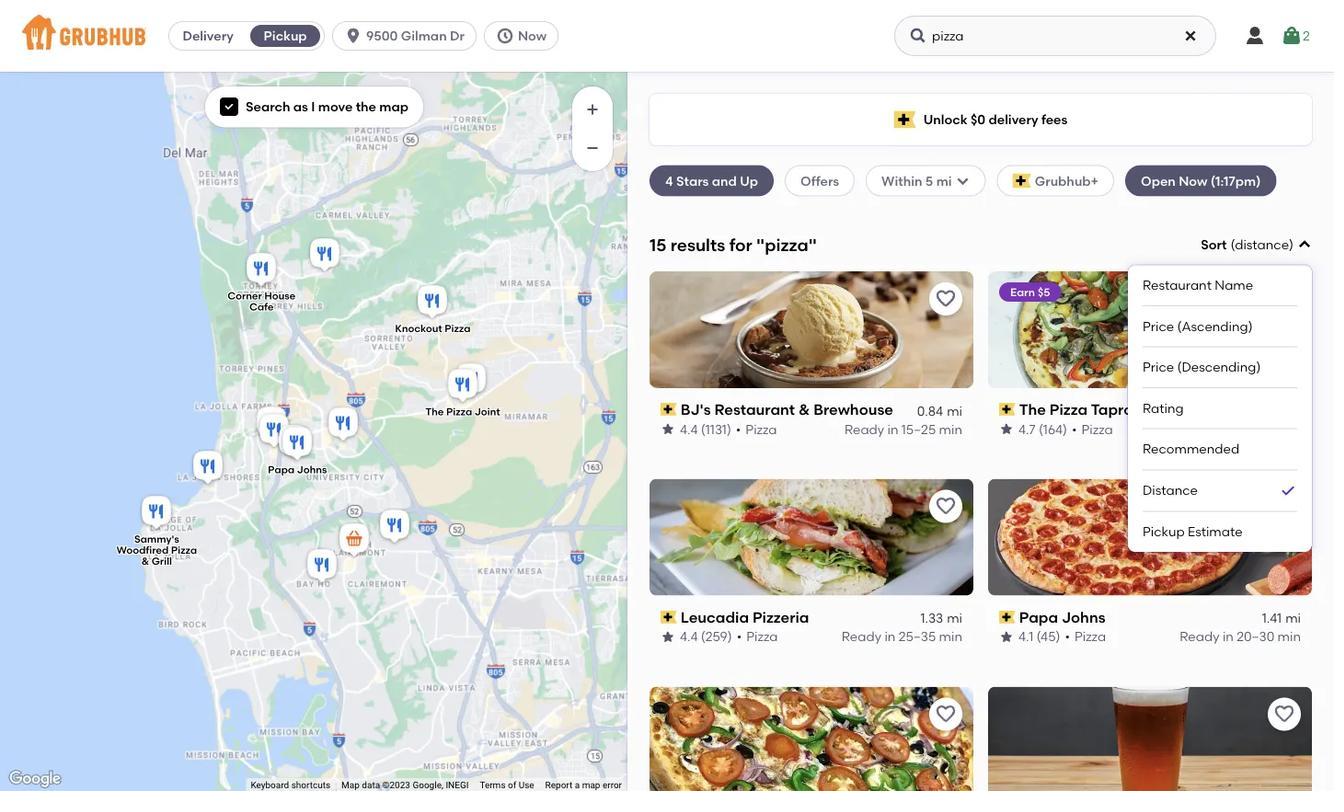 Task type: locate. For each thing, give the bounding box(es) containing it.
save this restaurant button left earn
[[930, 282, 963, 316]]

svg image inside 2 "button"
[[1281, 25, 1303, 47]]

0 vertical spatial papa
[[268, 464, 295, 476]]

the left the pizza joint 'icon'
[[426, 406, 444, 419]]

1 vertical spatial pickup
[[1143, 524, 1185, 540]]

min down 1.41 mi
[[1278, 629, 1301, 645]]

1 vertical spatial grubhub plus flag logo image
[[1013, 173, 1032, 188]]

0 vertical spatial save this restaurant image
[[1274, 288, 1296, 310]]

4.4 left the (259)
[[680, 629, 698, 645]]

svg image
[[1244, 25, 1267, 47], [344, 27, 363, 45], [1184, 29, 1198, 43], [956, 173, 971, 188], [1298, 238, 1313, 252]]

None field
[[1128, 236, 1313, 552]]

ready down brewhouse
[[845, 421, 885, 437]]

0 vertical spatial pickup
[[264, 28, 307, 44]]

sort
[[1201, 237, 1227, 253]]

(259)
[[701, 629, 732, 645]]

distance
[[1143, 483, 1198, 498]]

pizza right knockout
[[445, 323, 471, 335]]

the inside map region
[[426, 406, 444, 419]]

save this restaurant image for papa johns
[[1274, 496, 1296, 518]]

a
[[575, 780, 580, 791]]

pickup for pickup
[[264, 28, 307, 44]]

in left 25–35
[[885, 629, 896, 645]]

the pizza joint image
[[445, 366, 481, 407]]

papa johns up '(45)'
[[1020, 609, 1106, 627]]

1 horizontal spatial map
[[582, 780, 601, 791]]

restaurant name
[[1143, 277, 1254, 293]]

0 vertical spatial 4.4
[[680, 421, 698, 437]]

in for papa johns
[[1223, 629, 1234, 645]]

0 vertical spatial grubhub plus flag logo image
[[894, 111, 916, 128]]

pizza right woodfired
[[171, 544, 197, 557]]

name
[[1215, 277, 1254, 293]]

star icon image left 4.4 (259)
[[661, 630, 676, 645]]

restaurant up price (ascending)
[[1143, 277, 1212, 293]]

& left grill
[[142, 555, 149, 568]]

•
[[736, 421, 741, 437], [1072, 421, 1077, 437], [737, 629, 742, 645], [1065, 629, 1070, 645]]

1 vertical spatial save this restaurant image
[[1274, 496, 1296, 518]]

2 vertical spatial save this restaurant image
[[935, 704, 957, 726]]

speedway image
[[336, 521, 373, 561]]

1 horizontal spatial the
[[1020, 401, 1046, 419]]

1 4.4 from the top
[[680, 421, 698, 437]]

pizza
[[445, 323, 471, 335], [1050, 401, 1088, 419], [446, 406, 472, 419], [746, 421, 777, 437], [1082, 421, 1113, 437], [171, 544, 197, 557], [747, 629, 778, 645], [1075, 629, 1106, 645]]

1 horizontal spatial now
[[1179, 173, 1208, 189]]

ready down checkout
[[1180, 629, 1220, 645]]

0 horizontal spatial restaurant
[[715, 401, 795, 419]]

save this restaurant image right name
[[1274, 288, 1296, 310]]

report a map error
[[545, 780, 622, 791]]

min for bj's restaurant & brewhouse
[[939, 421, 963, 437]]

subscription pass image
[[661, 403, 677, 416], [661, 611, 677, 624], [1000, 611, 1016, 624]]

4.4 down bj's
[[680, 421, 698, 437]]

list box
[[1143, 265, 1298, 552]]

save this restaurant image down '10–20'
[[1274, 496, 1296, 518]]

ready in 10–20 min
[[1183, 421, 1301, 437]]

svg image inside now 'button'
[[496, 27, 514, 45]]

save this restaurant image down 15–25 on the right bottom
[[935, 496, 957, 518]]

grubhub plus flag logo image
[[894, 111, 916, 128], [1013, 173, 1032, 188]]

restaurant
[[1143, 277, 1212, 293], [715, 401, 795, 419]]

0 vertical spatial restaurant
[[1143, 277, 1212, 293]]

the up 4.7
[[1020, 401, 1046, 419]]

pizza inside sammy's woodfired pizza & grill
[[171, 544, 197, 557]]

save this restaurant image for save this restaurant button corresponding to leucadia pizzeria logo
[[935, 496, 957, 518]]

• pizza down bj's restaurant & brewhouse
[[736, 421, 777, 437]]

1 vertical spatial johns
[[1062, 609, 1106, 627]]

save this restaurant button
[[930, 282, 963, 316], [1268, 282, 1301, 316], [930, 490, 963, 523], [1268, 490, 1301, 523], [930, 698, 963, 731], [1268, 698, 1301, 731]]

5
[[926, 173, 934, 189]]

10–20
[[1240, 421, 1275, 437]]

pastalini image
[[453, 361, 490, 401]]

pickup down distance
[[1143, 524, 1185, 540]]

mi right 1.41
[[1286, 611, 1301, 626]]

• pizza for papa johns
[[1065, 629, 1106, 645]]

pickup inside 'button'
[[264, 28, 307, 44]]

• right '(45)'
[[1065, 629, 1070, 645]]

distance option
[[1143, 471, 1298, 512]]

2 price from the top
[[1143, 359, 1175, 375]]

1.33 mi
[[921, 611, 963, 626]]

papa up 4.1 (45)
[[1020, 609, 1059, 627]]

delivery
[[183, 28, 234, 44]]

Search for food, convenience, alcohol... search field
[[895, 16, 1217, 56]]

within 5 mi
[[882, 173, 952, 189]]

bj's restaurant & brewhouse logo image
[[650, 271, 974, 388]]

save this restaurant image left earn
[[935, 288, 957, 310]]

save this restaurant button for dough momma pizzeria logo
[[1268, 698, 1301, 731]]

restaurant up (1131)
[[715, 401, 795, 419]]

save this restaurant button down 20–30
[[1268, 698, 1301, 731]]

brewhouse
[[814, 401, 894, 419]]

map right a
[[582, 780, 601, 791]]

min down 0.84 mi
[[939, 421, 963, 437]]

0 horizontal spatial pickup
[[264, 28, 307, 44]]

leucadia pizzeria image
[[275, 422, 312, 463]]

leucadia pizzeria logo image
[[650, 479, 974, 596]]

& left brewhouse
[[799, 401, 810, 419]]

the pizza taproom logo image
[[989, 271, 1313, 388]]

0 vertical spatial johns
[[297, 464, 327, 476]]

stars
[[677, 173, 709, 189]]

0 horizontal spatial johns
[[297, 464, 327, 476]]

minus icon image
[[584, 139, 602, 157]]

ready in 25–35 min
[[842, 629, 963, 645]]

• pizza
[[736, 421, 777, 437], [1072, 421, 1113, 437], [737, 629, 778, 645], [1065, 629, 1106, 645]]

subscription pass image right 1.33 mi
[[1000, 611, 1016, 624]]

0 vertical spatial price
[[1143, 318, 1175, 334]]

up
[[740, 173, 758, 189]]

keyboard
[[251, 780, 289, 791]]

1 vertical spatial price
[[1143, 359, 1175, 375]]

terms
[[480, 780, 506, 791]]

1 horizontal spatial pickup
[[1143, 524, 1185, 540]]

0 vertical spatial papa johns
[[268, 464, 327, 476]]

1 vertical spatial 4.4
[[680, 629, 698, 645]]

min down 1.33 mi
[[939, 629, 963, 645]]

1 vertical spatial papa johns
[[1020, 609, 1106, 627]]

$0
[[971, 112, 986, 127]]

0 horizontal spatial map
[[380, 99, 409, 115]]

recommended
[[1143, 442, 1240, 457]]

save this restaurant image
[[935, 288, 957, 310], [1274, 496, 1296, 518], [935, 704, 957, 726]]

2 vertical spatial save this restaurant image
[[1274, 704, 1296, 726]]

bj's
[[681, 401, 711, 419]]

mi
[[937, 173, 952, 189], [947, 403, 963, 418], [947, 611, 963, 626], [1286, 611, 1301, 626]]

johns
[[297, 464, 327, 476], [1062, 609, 1106, 627]]

mi for leucadia pizzeria
[[947, 611, 963, 626]]

&
[[799, 401, 810, 419], [142, 555, 149, 568]]

save this restaurant button for leucadia pizzeria logo
[[930, 490, 963, 523]]

0 horizontal spatial grubhub plus flag logo image
[[894, 111, 916, 128]]

save this restaurant image
[[1274, 288, 1296, 310], [935, 496, 957, 518], [1274, 704, 1296, 726]]

house
[[265, 290, 296, 302]]

tony's giant pizzeria (formerly philly grill) image
[[376, 507, 413, 548]]

)
[[1290, 237, 1294, 253]]

pizza up "(164)"
[[1050, 401, 1088, 419]]

papa johns logo image
[[989, 479, 1313, 596]]

error
[[603, 780, 622, 791]]

0 vertical spatial save this restaurant image
[[935, 288, 957, 310]]

pickup estimate
[[1143, 524, 1243, 540]]

svg image inside 9500 gilman dr button
[[344, 27, 363, 45]]

0 horizontal spatial &
[[142, 555, 149, 568]]

• right (1131)
[[736, 421, 741, 437]]

0 horizontal spatial now
[[518, 28, 547, 44]]

delivery button
[[169, 21, 247, 51]]

• pizza down the pizza taproom
[[1072, 421, 1113, 437]]

price left '(ascending)'
[[1143, 318, 1175, 334]]

ready for papa johns
[[1180, 629, 1220, 645]]

price for price (ascending)
[[1143, 318, 1175, 334]]

"pizza"
[[757, 235, 817, 255]]

in for bj's restaurant & brewhouse
[[888, 421, 899, 437]]

pickup up as
[[264, 28, 307, 44]]

plus icon image
[[584, 100, 602, 119]]

1 vertical spatial papa
[[1020, 609, 1059, 627]]

in left '10–20'
[[1226, 421, 1237, 437]]

ready left 25–35
[[842, 629, 882, 645]]

earn
[[1011, 285, 1036, 298]]

papa down the leucadia pizzeria image
[[268, 464, 295, 476]]

save this restaurant image for save this restaurant button related to dough momma pizzeria logo
[[1274, 704, 1296, 726]]

15 results for "pizza"
[[650, 235, 817, 255]]

• pizza down leucadia pizzeria on the bottom right
[[737, 629, 778, 645]]

price up rating on the right of the page
[[1143, 359, 1175, 375]]

1 price from the top
[[1143, 318, 1175, 334]]

now right dr
[[518, 28, 547, 44]]

(164)
[[1039, 421, 1068, 437]]

1 horizontal spatial johns
[[1062, 609, 1106, 627]]

save this restaurant button down 25–35
[[930, 698, 963, 731]]

estimate
[[1188, 524, 1243, 540]]

1 horizontal spatial papa johns
[[1020, 609, 1106, 627]]

0 horizontal spatial the
[[426, 406, 444, 419]]

pickup
[[264, 28, 307, 44], [1143, 524, 1185, 540]]

open
[[1141, 173, 1176, 189]]

in left 20–30
[[1223, 629, 1234, 645]]

use
[[519, 780, 534, 791]]

mi right 0.84
[[947, 403, 963, 418]]

keyboard shortcuts
[[251, 780, 331, 791]]

0 horizontal spatial papa johns
[[268, 464, 327, 476]]

grubhub plus flag logo image left unlock
[[894, 111, 916, 128]]

4.4 for leucadia pizzeria
[[680, 629, 698, 645]]

grubhub plus flag logo image left the grubhub+
[[1013, 173, 1032, 188]]

map right the
[[380, 99, 409, 115]]

pizza left joint
[[446, 406, 472, 419]]

now right open
[[1179, 173, 1208, 189]]

star icon image left 4.4 (1131)
[[661, 422, 676, 437]]

dr
[[450, 28, 465, 44]]

check icon image
[[1279, 482, 1298, 500]]

save this restaurant image down 25–35
[[935, 704, 957, 726]]

0 horizontal spatial papa
[[268, 464, 295, 476]]

svg image
[[1281, 25, 1303, 47], [496, 27, 514, 45], [909, 27, 928, 45], [224, 101, 235, 112]]

1 horizontal spatial grubhub plus flag logo image
[[1013, 173, 1032, 188]]

papa johns down the leucadia pizzeria image
[[268, 464, 327, 476]]

search
[[246, 99, 290, 115]]

ready for bj's restaurant & brewhouse
[[845, 421, 885, 437]]

mi right 1.33
[[947, 611, 963, 626]]

star icon image for leucadia pizzeria
[[661, 630, 676, 645]]

knockout pizza image
[[414, 283, 451, 323]]

1 horizontal spatial restaurant
[[1143, 277, 1212, 293]]

papa's pizza image
[[304, 547, 341, 587]]

• pizza right '(45)'
[[1065, 629, 1106, 645]]

joint
[[475, 406, 500, 419]]

price for price (descending)
[[1143, 359, 1175, 375]]

2 4.4 from the top
[[680, 629, 698, 645]]

1.41
[[1263, 611, 1282, 626]]

1 vertical spatial save this restaurant image
[[935, 496, 957, 518]]

0 vertical spatial now
[[518, 28, 547, 44]]

papa
[[268, 464, 295, 476], [1020, 609, 1059, 627]]

1 vertical spatial now
[[1179, 173, 1208, 189]]

0 vertical spatial map
[[380, 99, 409, 115]]

2
[[1303, 28, 1311, 44]]

(
[[1231, 237, 1235, 253]]

min for papa johns
[[1278, 629, 1301, 645]]

subscription pass image for leucadia pizzeria
[[661, 611, 677, 624]]

save this restaurant image for save this restaurant button to the right of name
[[1274, 288, 1296, 310]]

in
[[888, 421, 899, 437], [1226, 421, 1237, 437], [885, 629, 896, 645], [1223, 629, 1234, 645]]

1 vertical spatial &
[[142, 555, 149, 568]]

subscription pass image left bj's
[[661, 403, 677, 416]]

open now (1:17pm)
[[1141, 173, 1261, 189]]

google,
[[413, 780, 444, 791]]

4.4 for bj's restaurant & brewhouse
[[680, 421, 698, 437]]

fees
[[1042, 112, 1068, 127]]

subscription pass image left 'leucadia'
[[661, 611, 677, 624]]

offers
[[801, 173, 840, 189]]

map
[[380, 99, 409, 115], [582, 780, 601, 791]]

in left 15–25 on the right bottom
[[888, 421, 899, 437]]

• pizza for leucadia pizzeria
[[737, 629, 778, 645]]

ready in 15–25 min
[[845, 421, 963, 437]]

delivery
[[989, 112, 1039, 127]]

shortcuts
[[291, 780, 331, 791]]

now inside 'button'
[[518, 28, 547, 44]]

0 vertical spatial &
[[799, 401, 810, 419]]

restaurant inside list box
[[1143, 277, 1212, 293]]

save this restaurant button down 15–25 on the right bottom
[[930, 490, 963, 523]]

star icon image down subscription pass image
[[1000, 422, 1014, 437]]

save this restaurant button down '10–20'
[[1268, 490, 1301, 523]]

min for leucadia pizzeria
[[939, 629, 963, 645]]

star icon image
[[661, 422, 676, 437], [1000, 422, 1014, 437], [661, 630, 676, 645], [1000, 630, 1014, 645]]

leucadia pizzeria
[[681, 609, 809, 627]]

now button
[[484, 21, 566, 51]]

save this restaurant image down 20–30
[[1274, 704, 1296, 726]]

1 horizontal spatial &
[[799, 401, 810, 419]]

• down leucadia pizzeria on the bottom right
[[737, 629, 742, 645]]

star icon image left the 4.1
[[1000, 630, 1014, 645]]

the inside the pizza taproom link
[[1020, 401, 1046, 419]]



Task type: vqa. For each thing, say whether or not it's contained in the screenshot.


Task type: describe. For each thing, give the bounding box(es) containing it.
the for the pizza joint
[[426, 406, 444, 419]]

price (descending)
[[1143, 359, 1261, 375]]

ready for leucadia pizzeria
[[842, 629, 882, 645]]

pizza down the pizza taproom
[[1082, 421, 1113, 437]]

leucadia
[[681, 609, 749, 627]]

save this restaurant button for nobel pizzeria logo
[[930, 698, 963, 731]]

(descending)
[[1178, 359, 1261, 375]]

nobel pizzeria image
[[325, 405, 362, 445]]

• for leucadia pizzeria
[[737, 629, 742, 645]]

woodfired
[[117, 544, 169, 557]]

pizza inside the corner house cafe knockout pizza
[[445, 323, 471, 335]]

0.84
[[917, 403, 944, 418]]

svg image for search as i move the map
[[224, 101, 235, 112]]

1 horizontal spatial papa
[[1020, 609, 1059, 627]]

the
[[356, 99, 376, 115]]

1 vertical spatial restaurant
[[715, 401, 795, 419]]

4.7
[[1019, 421, 1036, 437]]

distance
[[1235, 237, 1290, 253]]

1.41 mi
[[1263, 611, 1301, 626]]

20–30
[[1237, 629, 1275, 645]]

proceed to checkout
[[1111, 585, 1245, 600]]

corner house cafe image
[[243, 250, 280, 291]]

corner house cafe knockout pizza
[[228, 290, 471, 335]]

& inside sammy's woodfired pizza & grill
[[142, 555, 149, 568]]

pizza down bj's restaurant & brewhouse
[[746, 421, 777, 437]]

inegi
[[446, 780, 469, 791]]

4.4 (1131)
[[680, 421, 732, 437]]

to
[[1168, 585, 1181, 600]]

save this restaurant button right name
[[1268, 282, 1301, 316]]

of
[[508, 780, 517, 791]]

sort ( distance )
[[1201, 237, 1294, 253]]

$5
[[1038, 285, 1051, 298]]

nobel pizzeria logo image
[[650, 687, 974, 792]]

none field containing sort
[[1128, 236, 1313, 552]]

• right "(164)"
[[1072, 421, 1077, 437]]

4.1
[[1019, 629, 1034, 645]]

the pizza taproom image
[[256, 411, 293, 452]]

papa inside map region
[[268, 464, 295, 476]]

dough momma pizzeria logo image
[[989, 687, 1313, 792]]

save this restaurant button for the bj's restaurant & brewhouse logo
[[930, 282, 963, 316]]

crust pizzeria image
[[307, 236, 343, 276]]

25–35
[[899, 629, 936, 645]]

mi for bj's restaurant & brewhouse
[[947, 403, 963, 418]]

pizza down leucadia pizzeria on the bottom right
[[747, 629, 778, 645]]

map data ©2023 google, inegi
[[342, 780, 469, 791]]

papa johns inside map region
[[268, 464, 327, 476]]

star icon image for bj's restaurant & brewhouse
[[661, 422, 676, 437]]

the pizza taproom
[[1020, 401, 1156, 419]]

(ascending)
[[1178, 318, 1253, 334]]

map region
[[0, 54, 708, 792]]

2 button
[[1281, 19, 1311, 52]]

4 stars and up
[[665, 173, 758, 189]]

papa johns image
[[279, 424, 316, 465]]

9500
[[366, 28, 398, 44]]

taproom
[[1091, 401, 1156, 419]]

subscription pass image for bj's restaurant & brewhouse
[[661, 403, 677, 416]]

• for bj's restaurant & brewhouse
[[736, 421, 741, 437]]

earn $5
[[1011, 285, 1051, 298]]

pickup for pickup estimate
[[1143, 524, 1185, 540]]

4
[[665, 173, 673, 189]]

search as i move the map
[[246, 99, 409, 115]]

price (ascending)
[[1143, 318, 1253, 334]]

pickup button
[[247, 21, 324, 51]]

the pizza joint
[[426, 406, 500, 419]]

knockout
[[395, 323, 442, 335]]

pizza right '(45)'
[[1075, 629, 1106, 645]]

grubhub plus flag logo image for grubhub+
[[1013, 173, 1032, 188]]

map
[[342, 780, 360, 791]]

for
[[730, 235, 753, 255]]

1 vertical spatial map
[[582, 780, 601, 791]]

1.33
[[921, 611, 944, 626]]

terms of use
[[480, 780, 534, 791]]

the for the pizza taproom
[[1020, 401, 1046, 419]]

sammy's woodfired pizza & grill image
[[138, 493, 175, 534]]

15–25
[[902, 421, 936, 437]]

min right '10–20'
[[1278, 421, 1301, 437]]

(45)
[[1037, 629, 1061, 645]]

save this restaurant image for bj's restaurant & brewhouse
[[935, 288, 957, 310]]

unlock
[[924, 112, 968, 127]]

ready in 20–30 min
[[1180, 629, 1301, 645]]

dough momma pizzeria image
[[190, 448, 226, 489]]

15
[[650, 235, 667, 255]]

pizzeria
[[753, 609, 809, 627]]

corner
[[228, 290, 262, 302]]

bj's restaurant & brewhouse
[[681, 401, 894, 419]]

(1131)
[[701, 421, 732, 437]]

svg image for 2
[[1281, 25, 1303, 47]]

terms of use link
[[480, 780, 534, 791]]

gilman
[[401, 28, 447, 44]]

mi for papa johns
[[1286, 611, 1301, 626]]

bj's restaurant & brewhouse image
[[253, 404, 290, 445]]

grubhub plus flag logo image for unlock $0 delivery fees
[[894, 111, 916, 128]]

report
[[545, 780, 573, 791]]

4.4 (259)
[[680, 629, 732, 645]]

• for papa johns
[[1065, 629, 1070, 645]]

mi right 5
[[937, 173, 952, 189]]

save this restaurant button for papa johns logo
[[1268, 490, 1301, 523]]

main navigation navigation
[[0, 0, 1335, 72]]

©2023
[[383, 780, 410, 791]]

in for leucadia pizzeria
[[885, 629, 896, 645]]

proceed
[[1111, 585, 1164, 600]]

• pizza for bj's restaurant & brewhouse
[[736, 421, 777, 437]]

sammy's woodfired pizza & grill
[[117, 533, 197, 568]]

the pizza taproom link
[[1000, 399, 1301, 420]]

as
[[293, 99, 308, 115]]

svg image for now
[[496, 27, 514, 45]]

keyboard shortcuts button
[[251, 779, 331, 792]]

(1:17pm)
[[1211, 173, 1261, 189]]

subscription pass image for papa johns
[[1000, 611, 1016, 624]]

rating
[[1143, 400, 1184, 416]]

johns inside map region
[[297, 464, 327, 476]]

sammy's
[[134, 533, 179, 546]]

9500 gilman dr
[[366, 28, 465, 44]]

move
[[318, 99, 353, 115]]

cafe
[[249, 301, 274, 313]]

unlock $0 delivery fees
[[924, 112, 1068, 127]]

star icon image for papa johns
[[1000, 630, 1014, 645]]

proceed to checkout button
[[1055, 576, 1301, 609]]

google image
[[5, 768, 65, 792]]

data
[[362, 780, 380, 791]]

4.7 (164)
[[1019, 421, 1068, 437]]

and
[[712, 173, 737, 189]]

ready up recommended
[[1183, 421, 1223, 437]]

subscription pass image
[[1000, 403, 1016, 416]]

list box containing restaurant name
[[1143, 265, 1298, 552]]

0.84 mi
[[917, 403, 963, 418]]



